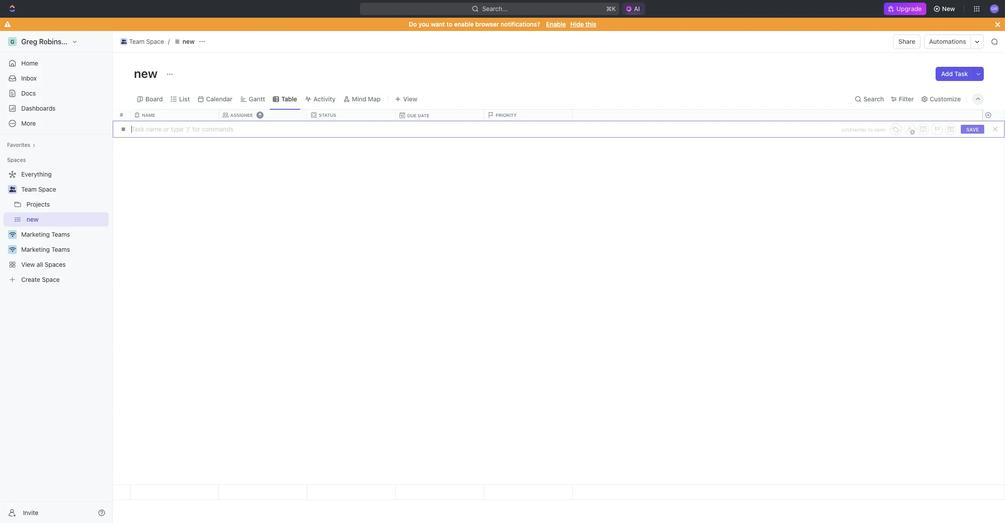 Task type: vqa. For each thing, say whether or not it's contained in the screenshot.
Marketing Teams corresponding to Marketing Teams LINK corresponding to wifi image
yes



Task type: describe. For each thing, give the bounding box(es) containing it.
status
[[319, 112, 336, 118]]

ai
[[634, 5, 640, 12]]

upgrade
[[897, 5, 922, 12]]

task
[[955, 70, 969, 77]]

automations button
[[925, 35, 971, 48]]

dropdown menu image
[[396, 485, 484, 500]]

teams for wifi icon
[[51, 231, 70, 238]]

hide
[[571, 20, 584, 28]]

everything
[[21, 170, 52, 178]]

marketing teams link for wifi image
[[21, 242, 107, 257]]

due date column header
[[396, 110, 486, 121]]

priority button
[[485, 112, 573, 118]]

0 horizontal spatial spaces
[[7, 157, 26, 163]]

more
[[21, 119, 36, 127]]

1 vertical spatial team space link
[[21, 182, 107, 196]]

save
[[967, 126, 980, 132]]

#
[[120, 112, 123, 118]]

priority column header
[[485, 110, 575, 120]]

enable
[[454, 20, 474, 28]]

search...
[[483, 5, 508, 12]]

set priority image
[[932, 123, 944, 135]]

do
[[409, 20, 417, 28]]

marketing teams link for wifi icon
[[21, 227, 107, 242]]

priority
[[496, 112, 517, 118]]

board
[[146, 95, 163, 102]]

to inside # grid
[[869, 126, 873, 132]]

gantt link
[[247, 93, 265, 105]]

customize button
[[919, 93, 964, 105]]

view for view
[[403, 95, 418, 102]]

automations
[[930, 38, 967, 45]]

sidebar navigation
[[0, 31, 115, 523]]

gantt
[[249, 95, 265, 102]]

1 vertical spatial user group image
[[9, 187, 16, 192]]

workspace
[[77, 38, 114, 46]]

view button
[[392, 93, 421, 105]]

favorites button
[[4, 140, 39, 150]]

date
[[418, 113, 430, 118]]

want
[[431, 20, 445, 28]]

create space
[[21, 276, 60, 283]]

do you want to enable browser notifications? enable hide this
[[409, 20, 597, 28]]

2 press space to select this row. row from the left
[[983, 485, 1005, 500]]

marketing teams for wifi image
[[21, 246, 70, 253]]

inbox link
[[4, 71, 109, 85]]

1 vertical spatial new
[[134, 66, 160, 81]]

upgrade link
[[885, 3, 927, 15]]

/
[[168, 38, 170, 45]]

marketing for wifi image
[[21, 246, 50, 253]]

2 horizontal spatial new
[[183, 38, 195, 45]]

table
[[282, 95, 297, 102]]

board link
[[144, 93, 163, 105]]

row inside # grid
[[131, 110, 575, 121]]

calendar
[[206, 95, 233, 102]]

search
[[864, 95, 885, 102]]

add task button
[[937, 67, 974, 81]]

browser
[[476, 20, 499, 28]]

table link
[[280, 93, 297, 105]]

tree inside sidebar "navigation"
[[4, 167, 109, 287]]

greg robinson's workspace
[[21, 38, 114, 46]]

new
[[943, 5, 956, 12]]

name button
[[131, 112, 219, 118]]

calendar link
[[205, 93, 233, 105]]

open
[[875, 126, 886, 132]]

view all spaces link
[[4, 258, 107, 272]]

docs link
[[4, 86, 109, 100]]

2 vertical spatial space
[[42, 276, 60, 283]]

name column header
[[131, 110, 221, 120]]

greg robinson's workspace, , element
[[8, 37, 17, 46]]

0 vertical spatial team
[[129, 38, 145, 45]]

1 horizontal spatial team space link
[[118, 36, 166, 47]]

0 vertical spatial space
[[146, 38, 164, 45]]

team space inside sidebar "navigation"
[[21, 185, 56, 193]]

notifications?
[[501, 20, 541, 28]]



Task type: locate. For each thing, give the bounding box(es) containing it.
marketing
[[21, 231, 50, 238], [21, 246, 50, 253]]

new down projects
[[27, 215, 39, 223]]

marketing teams for wifi icon
[[21, 231, 70, 238]]

marketing teams link down projects link
[[21, 227, 107, 242]]

map
[[368, 95, 381, 102]]

team space link left /
[[118, 36, 166, 47]]

activity
[[314, 95, 336, 102]]

0 horizontal spatial view
[[21, 261, 35, 268]]

1 vertical spatial spaces
[[45, 261, 66, 268]]

wifi image
[[9, 247, 16, 252]]

0 horizontal spatial user group image
[[9, 187, 16, 192]]

new link down projects link
[[27, 212, 107, 227]]

2 marketing teams link from the top
[[21, 242, 107, 257]]

assignee button
[[219, 112, 308, 119]]

status column header
[[308, 110, 398, 120]]

0 horizontal spatial press space to select this row. row
[[131, 485, 573, 500]]

teams down projects link
[[51, 231, 70, 238]]

assignee
[[231, 112, 253, 118]]

mind map
[[352, 95, 381, 102]]

tree
[[4, 167, 109, 287]]

status button
[[308, 112, 396, 118]]

0 vertical spatial new
[[183, 38, 195, 45]]

view for view all spaces
[[21, 261, 35, 268]]

2 vertical spatial new
[[27, 215, 39, 223]]

projects
[[27, 200, 50, 208]]

press space to select this row. row
[[131, 485, 573, 500], [983, 485, 1005, 500]]

marketing right wifi icon
[[21, 231, 50, 238]]

create
[[21, 276, 40, 283]]

marketing teams link up view all spaces link
[[21, 242, 107, 257]]

0 vertical spatial team space link
[[118, 36, 166, 47]]

view up due
[[403, 95, 418, 102]]

new
[[183, 38, 195, 45], [134, 66, 160, 81], [27, 215, 39, 223]]

due
[[408, 113, 417, 118]]

name
[[142, 112, 155, 118]]

1 marketing teams link from the top
[[21, 227, 107, 242]]

1 vertical spatial new link
[[27, 212, 107, 227]]

tree containing everything
[[4, 167, 109, 287]]

1 vertical spatial marketing
[[21, 246, 50, 253]]

assignee column header
[[219, 110, 309, 120]]

team space link
[[118, 36, 166, 47], [21, 182, 107, 196]]

1 vertical spatial marketing teams
[[21, 246, 70, 253]]

0 horizontal spatial new link
[[27, 212, 107, 227]]

you
[[419, 20, 429, 28]]

0 vertical spatial team space
[[129, 38, 164, 45]]

1 vertical spatial view
[[21, 261, 35, 268]]

0 horizontal spatial team space
[[21, 185, 56, 193]]

row
[[131, 110, 575, 121]]

gr button
[[988, 2, 1002, 16]]

0 vertical spatial to
[[447, 20, 453, 28]]

marketing for wifi icon
[[21, 231, 50, 238]]

due date
[[408, 113, 430, 118]]

1 press space to select this row. row from the left
[[131, 485, 573, 500]]

space left /
[[146, 38, 164, 45]]

team space up projects
[[21, 185, 56, 193]]

spaces down favorites on the left top of page
[[7, 157, 26, 163]]

1 horizontal spatial new link
[[172, 36, 197, 47]]

# grid
[[113, 110, 1006, 500]]

everything link
[[4, 167, 107, 181]]

view
[[403, 95, 418, 102], [21, 261, 35, 268]]

0 vertical spatial marketing
[[21, 231, 50, 238]]

new up board link
[[134, 66, 160, 81]]

list link
[[178, 93, 190, 105]]

team down 'everything'
[[21, 185, 37, 193]]

home
[[21, 59, 38, 67]]

Task name or type '/' for commands text field
[[131, 121, 840, 137]]

1 vertical spatial to
[[869, 126, 873, 132]]

team space left /
[[129, 38, 164, 45]]

team space link up projects link
[[21, 182, 107, 196]]

space down everything link
[[38, 185, 56, 193]]

1 horizontal spatial team
[[129, 38, 145, 45]]

new link right /
[[172, 36, 197, 47]]

1 vertical spatial marketing teams link
[[21, 242, 107, 257]]

spaces
[[7, 157, 26, 163], [45, 261, 66, 268]]

0 vertical spatial view
[[403, 95, 418, 102]]

1 marketing from the top
[[21, 231, 50, 238]]

1 marketing teams from the top
[[21, 231, 70, 238]]

1 vertical spatial team space
[[21, 185, 56, 193]]

mind
[[352, 95, 367, 102]]

2 marketing from the top
[[21, 246, 50, 253]]

share
[[899, 38, 916, 45]]

add task
[[942, 70, 969, 77]]

1 horizontal spatial user group image
[[121, 39, 127, 44]]

2 teams from the top
[[51, 246, 70, 253]]

1 horizontal spatial new
[[134, 66, 160, 81]]

projects link
[[27, 197, 107, 212]]

space down view all spaces link
[[42, 276, 60, 283]]

1 teams from the top
[[51, 231, 70, 238]]

to
[[447, 20, 453, 28], [869, 126, 873, 132]]

dashboards link
[[4, 101, 109, 115]]

home link
[[4, 56, 109, 70]]

customize
[[930, 95, 962, 102]]

view button
[[392, 88, 421, 109]]

team
[[129, 38, 145, 45], [21, 185, 37, 193]]

create space link
[[4, 273, 107, 287]]

activity link
[[312, 93, 336, 105]]

1 vertical spatial team
[[21, 185, 37, 193]]

0 vertical spatial user group image
[[121, 39, 127, 44]]

teams up view all spaces link
[[51, 246, 70, 253]]

view inside button
[[403, 95, 418, 102]]

0 vertical spatial marketing teams
[[21, 231, 70, 238]]

0 horizontal spatial team
[[21, 185, 37, 193]]

g
[[10, 38, 14, 45]]

search button
[[853, 93, 887, 105]]

ai button
[[622, 3, 646, 15]]

team space
[[129, 38, 164, 45], [21, 185, 56, 193]]

new right /
[[183, 38, 195, 45]]

0 horizontal spatial team space link
[[21, 182, 107, 196]]

to left open
[[869, 126, 873, 132]]

⌘k
[[607, 5, 616, 12]]

dashboards
[[21, 104, 56, 112]]

0 horizontal spatial to
[[447, 20, 453, 28]]

to right want at the top of the page
[[447, 20, 453, 28]]

user group image
[[121, 39, 127, 44], [9, 187, 16, 192]]

new inside tree
[[27, 215, 39, 223]]

favorites
[[7, 142, 30, 148]]

0 horizontal spatial new
[[27, 215, 39, 223]]

team left /
[[129, 38, 145, 45]]

new button
[[930, 2, 961, 16]]

view inside tree
[[21, 261, 35, 268]]

filter
[[900, 95, 915, 102]]

1 horizontal spatial press space to select this row. row
[[983, 485, 1005, 500]]

0 vertical spatial spaces
[[7, 157, 26, 163]]

new link inside tree
[[27, 212, 107, 227]]

wifi image
[[9, 232, 16, 237]]

2 marketing teams from the top
[[21, 246, 70, 253]]

this
[[586, 20, 597, 28]]

1 vertical spatial teams
[[51, 246, 70, 253]]

view all spaces
[[21, 261, 66, 268]]

inbox
[[21, 74, 37, 82]]

row containing name
[[131, 110, 575, 121]]

marketing teams link
[[21, 227, 107, 242], [21, 242, 107, 257]]

space
[[146, 38, 164, 45], [38, 185, 56, 193], [42, 276, 60, 283]]

0 vertical spatial marketing teams link
[[21, 227, 107, 242]]

robinson's
[[39, 38, 75, 46]]

teams
[[51, 231, 70, 238], [51, 246, 70, 253]]

1 horizontal spatial spaces
[[45, 261, 66, 268]]

greg
[[21, 38, 37, 46]]

1 horizontal spatial view
[[403, 95, 418, 102]]

spaces up create space link
[[45, 261, 66, 268]]

0 vertical spatial teams
[[51, 231, 70, 238]]

due date button
[[396, 112, 485, 119]]

0 vertical spatial new link
[[172, 36, 197, 47]]

marketing teams
[[21, 231, 70, 238], [21, 246, 70, 253]]

view left all
[[21, 261, 35, 268]]

share button
[[894, 35, 921, 49]]

filter button
[[889, 93, 917, 105]]

team inside tree
[[21, 185, 37, 193]]

set priority element
[[932, 123, 944, 135]]

cmd+enter to open
[[842, 126, 886, 132]]

mind map link
[[350, 93, 381, 105]]

more button
[[4, 116, 109, 131]]

1 vertical spatial space
[[38, 185, 56, 193]]

marketing up all
[[21, 246, 50, 253]]

list
[[179, 95, 190, 102]]

teams for wifi image
[[51, 246, 70, 253]]

docs
[[21, 89, 36, 97]]

invite
[[23, 509, 38, 516]]

add
[[942, 70, 954, 77]]

gr
[[992, 6, 998, 11]]

1 horizontal spatial to
[[869, 126, 873, 132]]

1 horizontal spatial team space
[[129, 38, 164, 45]]

enable
[[547, 20, 566, 28]]

all
[[37, 261, 43, 268]]

cmd+enter
[[842, 126, 867, 132]]

user group image inside team space link
[[121, 39, 127, 44]]



